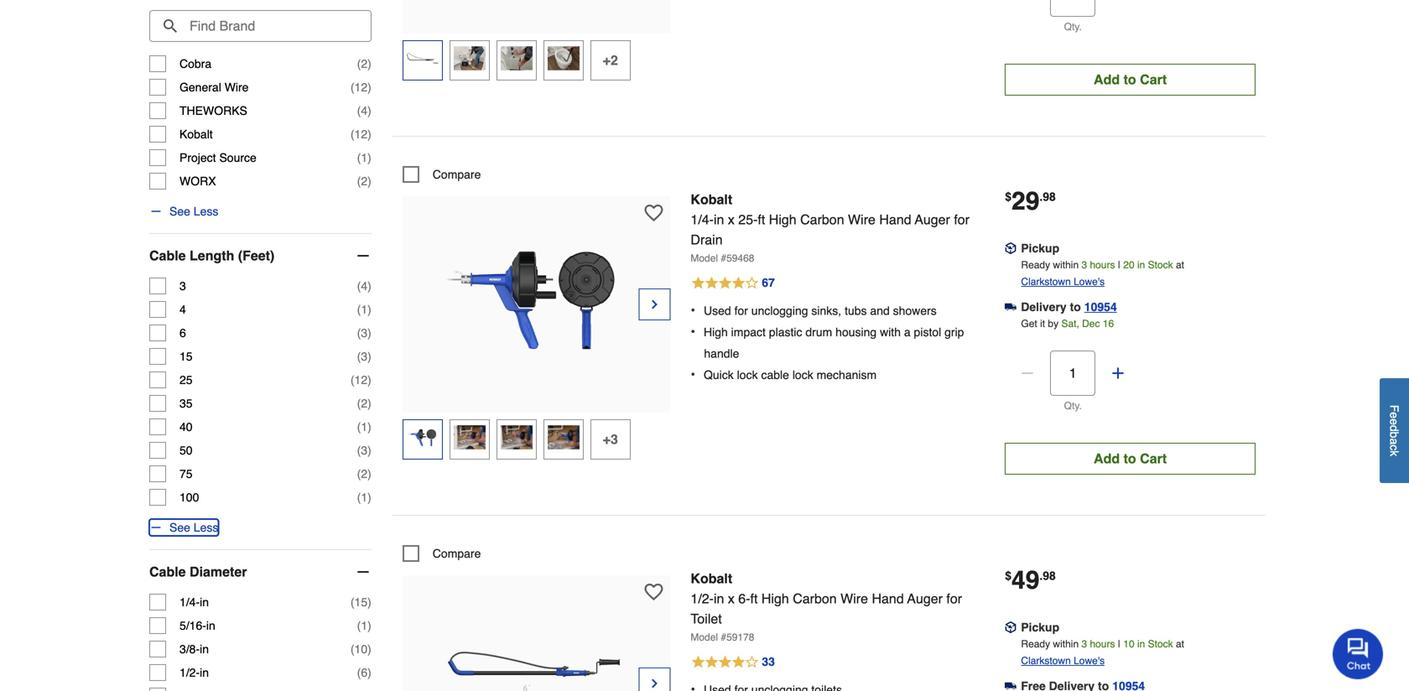 Task type: describe. For each thing, give the bounding box(es) containing it.
model for 49
[[691, 632, 718, 643]]

within for 29
[[1053, 259, 1079, 271]]

0 vertical spatial kobalt
[[180, 128, 213, 141]]

2 gallery item 0 image from the top
[[444, 584, 629, 691]]

plus image
[[1110, 365, 1127, 382]]

tubs
[[845, 304, 867, 317]]

) for 25
[[368, 373, 371, 387]]

2 stepper number input field with increment and decrement buttons number field from the top
[[1051, 351, 1096, 396]]

get
[[1021, 318, 1038, 330]]

2 for 75
[[361, 467, 368, 481]]

) for kobalt
[[368, 128, 371, 141]]

get it by sat, dec 16
[[1021, 318, 1114, 330]]

f e e d b a c k button
[[1380, 378, 1409, 483]]

( for 50
[[357, 444, 361, 457]]

sat,
[[1062, 318, 1080, 330]]

2 minus image from the top
[[149, 521, 163, 534]]

0 horizontal spatial 10
[[354, 643, 368, 656]]

ready for 49
[[1021, 638, 1050, 650]]

1 see less button from the top
[[149, 203, 218, 220]]

cable for cable length (feet)
[[149, 248, 186, 263]]

theworks
[[180, 104, 247, 118]]

) for 4
[[368, 303, 371, 316]]

by
[[1048, 318, 1059, 330]]

Find Brand text field
[[149, 10, 371, 42]]

qty. for 1st the add to cart button
[[1064, 21, 1082, 33]]

) for 3
[[368, 279, 371, 293]]

to for 1st the add to cart button from the bottom of the page
[[1124, 451, 1136, 466]]

2 for 35
[[361, 397, 368, 410]]

general wire
[[180, 81, 249, 94]]

( 2 ) for 75
[[357, 467, 371, 481]]

project
[[180, 151, 216, 165]]

5/16-
[[180, 619, 206, 633]]

1 see less from the top
[[169, 205, 218, 218]]

for for 29
[[954, 212, 970, 227]]

1/4- inside 'kobalt 1/4-in x 25-ft high carbon wire hand auger for drain model # 59468'
[[691, 212, 714, 227]]

5013100597 element
[[403, 545, 481, 562]]

a inside • used for unclogging sinks, tubs and showers • high impact plastic drum housing with a pistol grip handle • quick lock cable lock mechanism
[[904, 325, 911, 339]]

( for 1/2-in
[[357, 666, 361, 680]]

hand for 29
[[879, 212, 912, 227]]

0 horizontal spatial 1/2-
[[180, 666, 200, 680]]

2 see less from the top
[[169, 521, 218, 534]]

impact
[[731, 325, 766, 339]]

.98 for 29
[[1040, 190, 1056, 203]]

) for 6
[[368, 326, 371, 340]]

1 vertical spatial to
[[1070, 300, 1081, 314]]

4 for 3
[[361, 279, 368, 293]]

qty. for 1st the add to cart button from the bottom of the page
[[1064, 400, 1082, 412]]

2 • from the top
[[691, 324, 695, 339]]

29
[[1012, 187, 1040, 216]]

hand for 49
[[872, 591, 904, 606]]

( for worx
[[357, 175, 361, 188]]

model for 29
[[691, 252, 718, 264]]

for inside • used for unclogging sinks, tubs and showers • high impact plastic drum housing with a pistol grip handle • quick lock cable lock mechanism
[[735, 304, 748, 317]]

5013102031 element
[[403, 166, 481, 183]]

0 vertical spatial 15
[[180, 350, 193, 363]]

33 button
[[691, 653, 985, 673]]

with
[[880, 325, 901, 339]]

) for 15
[[368, 350, 371, 363]]

4 stars image for 49
[[691, 653, 776, 673]]

add to cart for 1st the add to cart button
[[1094, 72, 1167, 87]]

1 lock from the left
[[737, 368, 758, 382]]

add for 1st the add to cart button
[[1094, 72, 1120, 87]]

( for 4
[[357, 303, 361, 316]]

housing
[[836, 325, 877, 339]]

3/8-in
[[180, 643, 209, 656]]

2 add to cart button from the top
[[1005, 443, 1256, 475]]

used
[[704, 304, 731, 317]]

( for 3/8-in
[[351, 643, 354, 656]]

auger for 29
[[915, 212, 950, 227]]

clarkstown for 29
[[1021, 276, 1071, 288]]

diameter
[[190, 564, 247, 580]]

25-
[[739, 212, 758, 227]]

chevron right image for 2nd gallery item 0 "image" from the bottom
[[648, 296, 661, 313]]

3 inside ready within 3 hours | 20 in stock at clarkstown lowe's
[[1082, 259, 1087, 271]]

| for 49
[[1118, 638, 1121, 650]]

100
[[180, 491, 199, 504]]

high for 49
[[762, 591, 789, 606]]

2 lock from the left
[[793, 368, 814, 382]]

2 for cobra
[[361, 57, 368, 71]]

quick
[[704, 368, 734, 382]]

1 gallery item 0 image from the top
[[444, 205, 629, 389]]

+3 button
[[590, 419, 631, 460]]

2 for worx
[[361, 175, 368, 188]]

cable for cable diameter
[[149, 564, 186, 580]]

59468
[[727, 252, 755, 264]]

( for 3
[[357, 279, 361, 293]]

.98 for 49
[[1040, 569, 1056, 583]]

1 vertical spatial minus image
[[1019, 365, 1036, 382]]

pickup for 49
[[1021, 621, 1060, 634]]

in inside 'kobalt 1/4-in x 25-ft high carbon wire hand auger for drain model # 59468'
[[714, 212, 724, 227]]

3 inside ready within 3 hours | 10 in stock at clarkstown lowe's
[[1082, 638, 1087, 650]]

1 for 4
[[361, 303, 368, 316]]

actual price $49.98 element
[[1005, 566, 1056, 595]]

1 e from the top
[[1388, 412, 1401, 419]]

actual price $29.98 element
[[1005, 187, 1056, 216]]

in inside kobalt 1/2-in x 6-ft high carbon wire hand auger for toilet model # 59178
[[714, 591, 724, 606]]

1 • from the top
[[691, 302, 695, 318]]

mechanism
[[817, 368, 877, 382]]

kobalt 1/4-in x 25-ft high carbon wire hand auger for drain model # 59468
[[691, 192, 970, 264]]

+2 button
[[590, 40, 631, 80]]

drain
[[691, 232, 723, 247]]

project source
[[180, 151, 257, 165]]

1 vertical spatial 6
[[361, 666, 368, 680]]

( 15 )
[[351, 596, 371, 609]]

35
[[180, 397, 193, 410]]

( 3 ) for 50
[[357, 444, 371, 457]]

it
[[1040, 318, 1045, 330]]

cable length (feet)
[[149, 248, 275, 263]]

general
[[180, 81, 221, 94]]

c
[[1388, 445, 1401, 451]]

2 see less button from the top
[[149, 519, 218, 536]]

) for 1/2-in
[[368, 666, 371, 680]]

see for 2nd minus icon from the top
[[169, 521, 190, 534]]

5/16-in
[[180, 619, 215, 633]]

pistol
[[914, 325, 941, 339]]

add to cart for 1st the add to cart button from the bottom of the page
[[1094, 451, 1167, 466]]

2 e from the top
[[1388, 419, 1401, 425]]

( 2 ) for cobra
[[357, 57, 371, 71]]

a inside button
[[1388, 438, 1401, 445]]

worx
[[180, 175, 216, 188]]

) for theworks
[[368, 104, 371, 118]]

ready within 3 hours | 10 in stock at clarkstown lowe's
[[1021, 638, 1185, 667]]

high for 29
[[769, 212, 797, 227]]

4 stars image for 29
[[691, 273, 776, 294]]

3/8-
[[180, 643, 200, 656]]

source
[[219, 151, 257, 165]]

10 inside ready within 3 hours | 10 in stock at clarkstown lowe's
[[1124, 638, 1135, 650]]

clarkstown lowe's button for 29
[[1021, 273, 1105, 290]]

chevron right image for 2nd gallery item 0 "image"
[[648, 675, 661, 691]]

hours for 49
[[1090, 638, 1115, 650]]

1 ( 12 ) from the top
[[351, 81, 371, 94]]

for for 49
[[947, 591, 962, 606]]

in inside ready within 3 hours | 10 in stock at clarkstown lowe's
[[1138, 638, 1145, 650]]

1 minus image from the top
[[149, 205, 163, 218]]

x for 49
[[728, 591, 735, 606]]

b
[[1388, 432, 1401, 438]]

d
[[1388, 425, 1401, 432]]

( for 6
[[357, 326, 361, 340]]

10954
[[1085, 300, 1117, 314]]

(feet)
[[238, 248, 275, 263]]

1 cart from the top
[[1140, 72, 1167, 87]]

0 vertical spatial wire
[[225, 81, 249, 94]]

50
[[180, 444, 193, 457]]

x for 29
[[728, 212, 735, 227]]

2 cart from the top
[[1140, 451, 1167, 466]]

pickup image for 49
[[1005, 622, 1017, 633]]

33
[[762, 655, 775, 669]]

1/2-in
[[180, 666, 209, 680]]

12 for 12
[[354, 128, 368, 141]]

1/4-in
[[180, 596, 209, 609]]

12 for 3
[[354, 373, 368, 387]]

1 for 100
[[361, 491, 368, 504]]

) for 5/16-in
[[368, 619, 371, 633]]

ft for 29
[[758, 212, 765, 227]]

| for 29
[[1118, 259, 1121, 271]]

( 6 )
[[357, 666, 371, 680]]

sinks,
[[812, 304, 842, 317]]

• used for unclogging sinks, tubs and showers • high impact plastic drum housing with a pistol grip handle • quick lock cable lock mechanism
[[691, 302, 964, 382]]

2 truck filled image from the top
[[1005, 680, 1017, 691]]

20
[[1124, 259, 1135, 271]]

minus image for cable length (feet)
[[355, 248, 371, 264]]

clarkstown for 49
[[1021, 655, 1071, 667]]

( 10 )
[[351, 643, 371, 656]]

kobalt 1/2-in x 6-ft high carbon wire hand auger for toilet model # 59178
[[691, 571, 962, 643]]

kobalt for 29
[[691, 192, 733, 207]]

1 for project source
[[361, 151, 368, 165]]

( for cobra
[[357, 57, 361, 71]]



Task type: locate. For each thing, give the bounding box(es) containing it.
clarkstown down actual price $49.98 element
[[1021, 655, 1071, 667]]

• left "quick" on the bottom of page
[[691, 367, 695, 382]]

6 ) from the top
[[368, 175, 371, 188]]

delivery to 10954
[[1021, 300, 1117, 314]]

12
[[354, 81, 368, 94], [354, 128, 368, 141], [354, 373, 368, 387]]

hours for 29
[[1090, 259, 1115, 271]]

lock left cable
[[737, 368, 758, 382]]

chevron right image
[[648, 296, 661, 313], [648, 675, 661, 691]]

grip
[[945, 325, 964, 339]]

ft up 59178
[[750, 591, 758, 606]]

kobalt for 49
[[691, 571, 733, 586]]

12 ) from the top
[[368, 397, 371, 410]]

kobalt up project
[[180, 128, 213, 141]]

19 ) from the top
[[368, 643, 371, 656]]

) for project source
[[368, 151, 371, 165]]

in inside ready within 3 hours | 20 in stock at clarkstown lowe's
[[1138, 259, 1145, 271]]

2 compare from the top
[[433, 547, 481, 560]]

( 12 )
[[351, 81, 371, 94], [351, 128, 371, 141], [351, 373, 371, 387]]

2 4 stars image from the top
[[691, 653, 776, 673]]

2 ( 12 ) from the top
[[351, 128, 371, 141]]

compare for 29
[[433, 168, 481, 181]]

1 ( 1 ) from the top
[[357, 151, 371, 165]]

•
[[691, 302, 695, 318], [691, 324, 695, 339], [691, 367, 695, 382]]

) for 3/8-in
[[368, 643, 371, 656]]

within
[[1053, 259, 1079, 271], [1053, 638, 1079, 650]]

( for 75
[[357, 467, 361, 481]]

1 vertical spatial x
[[728, 591, 735, 606]]

2 qty. from the top
[[1064, 400, 1082, 412]]

1 vertical spatial #
[[721, 632, 727, 643]]

2 lowe's from the top
[[1074, 655, 1105, 667]]

e up d
[[1388, 412, 1401, 419]]

1 vertical spatial clarkstown lowe's button
[[1021, 653, 1105, 669]]

2 vertical spatial high
[[762, 591, 789, 606]]

high down used at the top of the page
[[704, 325, 728, 339]]

0 vertical spatial qty.
[[1064, 21, 1082, 33]]

1 x from the top
[[728, 212, 735, 227]]

stock
[[1148, 259, 1173, 271], [1148, 638, 1173, 650]]

|
[[1118, 259, 1121, 271], [1118, 638, 1121, 650]]

1 stepper number input field with increment and decrement buttons number field from the top
[[1051, 0, 1096, 17]]

ready for 29
[[1021, 259, 1050, 271]]

pickup down $ 29 .98
[[1021, 242, 1060, 255]]

2 | from the top
[[1118, 638, 1121, 650]]

2 vertical spatial wire
[[841, 591, 868, 606]]

0 vertical spatial ft
[[758, 212, 765, 227]]

pickup image
[[1005, 243, 1017, 254], [1005, 622, 1017, 633]]

cable inside button
[[149, 564, 186, 580]]

stock inside ready within 3 hours | 20 in stock at clarkstown lowe's
[[1148, 259, 1173, 271]]

a up "k"
[[1388, 438, 1401, 445]]

) for worx
[[368, 175, 371, 188]]

1 ( 3 ) from the top
[[357, 326, 371, 340]]

less down worx
[[194, 205, 218, 218]]

2 ( 3 ) from the top
[[357, 350, 371, 363]]

3 • from the top
[[691, 367, 695, 382]]

wire inside kobalt 1/2-in x 6-ft high carbon wire hand auger for toilet model # 59178
[[841, 591, 868, 606]]

0 vertical spatial clarkstown lowe's button
[[1021, 273, 1105, 290]]

1 vertical spatial model
[[691, 632, 718, 643]]

1 vertical spatial auger
[[907, 591, 943, 606]]

# for 29
[[721, 252, 727, 264]]

1 at from the top
[[1176, 259, 1185, 271]]

1/2- inside kobalt 1/2-in x 6-ft high carbon wire hand auger for toilet model # 59178
[[691, 591, 714, 606]]

gallery item 0 image
[[444, 205, 629, 389], [444, 584, 629, 691]]

1 vertical spatial stepper number input field with increment and decrement buttons number field
[[1051, 351, 1096, 396]]

) for 75
[[368, 467, 371, 481]]

pickup image for 29
[[1005, 243, 1017, 254]]

cable diameter
[[149, 564, 247, 580]]

0 vertical spatial 1/2-
[[691, 591, 714, 606]]

4 stars image down 59178
[[691, 653, 776, 673]]

1 ) from the top
[[368, 57, 371, 71]]

hand
[[879, 212, 912, 227], [872, 591, 904, 606]]

unclogging
[[751, 304, 808, 317]]

carbon inside 'kobalt 1/4-in x 25-ft high carbon wire hand auger for drain model # 59468'
[[800, 212, 844, 227]]

1 qty. from the top
[[1064, 21, 1082, 33]]

high inside kobalt 1/2-in x 6-ft high carbon wire hand auger for toilet model # 59178
[[762, 591, 789, 606]]

2 vertical spatial to
[[1124, 451, 1136, 466]]

16 ) from the top
[[368, 491, 371, 504]]

dec
[[1082, 318, 1100, 330]]

lowe's
[[1074, 276, 1105, 288], [1074, 655, 1105, 667]]

1 vertical spatial chevron right image
[[648, 675, 661, 691]]

0 vertical spatial 6
[[180, 326, 186, 340]]

compare inside the 5013100597 element
[[433, 547, 481, 560]]

wire up 33 button
[[841, 591, 868, 606]]

high inside • used for unclogging sinks, tubs and showers • high impact plastic drum housing with a pistol grip handle • quick lock cable lock mechanism
[[704, 325, 728, 339]]

# for 49
[[721, 632, 727, 643]]

1 truck filled image from the top
[[1005, 301, 1017, 313]]

0 vertical spatial cart
[[1140, 72, 1167, 87]]

1/2- down 3/8-
[[180, 666, 200, 680]]

4 stars image down '59468'
[[691, 273, 776, 294]]

1 vertical spatial pickup image
[[1005, 622, 1017, 633]]

Stepper number input field with increment and decrement buttons number field
[[1051, 0, 1096, 17], [1051, 351, 1096, 396]]

pickup image down "49"
[[1005, 622, 1017, 633]]

5 ) from the top
[[368, 151, 371, 165]]

4 for theworks
[[361, 104, 368, 118]]

2 1 from the top
[[361, 303, 368, 316]]

2 x from the top
[[728, 591, 735, 606]]

0 horizontal spatial lock
[[737, 368, 758, 382]]

( 2 )
[[357, 57, 371, 71], [357, 175, 371, 188], [357, 397, 371, 410], [357, 467, 371, 481]]

0 vertical spatial cable
[[149, 248, 186, 263]]

minus image inside cable length (feet) button
[[355, 248, 371, 264]]

thumbnail image
[[407, 42, 439, 74], [454, 42, 486, 74], [501, 42, 533, 74], [548, 42, 580, 74], [407, 422, 439, 454], [454, 422, 486, 454], [501, 422, 533, 454], [548, 422, 580, 454]]

length
[[190, 248, 234, 263]]

1 $ from the top
[[1005, 190, 1012, 203]]

1 vertical spatial see less button
[[149, 519, 218, 536]]

0 vertical spatial chevron right image
[[648, 296, 661, 313]]

auger for 49
[[907, 591, 943, 606]]

1 hours from the top
[[1090, 259, 1115, 271]]

carbon
[[800, 212, 844, 227], [793, 591, 837, 606]]

1 vertical spatial a
[[1388, 438, 1401, 445]]

11 ) from the top
[[368, 373, 371, 387]]

within down actual price $49.98 element
[[1053, 638, 1079, 650]]

.98 inside $ 49 .98
[[1040, 569, 1056, 583]]

see less button
[[149, 203, 218, 220], [149, 519, 218, 536]]

0 vertical spatial ( 3 )
[[357, 326, 371, 340]]

( for kobalt
[[351, 128, 354, 141]]

kobalt
[[180, 128, 213, 141], [691, 192, 733, 207], [691, 571, 733, 586]]

0 vertical spatial clarkstown
[[1021, 276, 1071, 288]]

kobalt up the drain
[[691, 192, 733, 207]]

1 vertical spatial 12
[[354, 128, 368, 141]]

# down the drain
[[721, 252, 727, 264]]

• left used at the top of the page
[[691, 302, 695, 318]]

2 .98 from the top
[[1040, 569, 1056, 583]]

minus image up "cable diameter"
[[149, 521, 163, 534]]

ready down $ 49 .98
[[1021, 638, 1050, 650]]

x inside 'kobalt 1/4-in x 25-ft high carbon wire hand auger for drain model # 59468'
[[728, 212, 735, 227]]

hours inside ready within 3 hours | 20 in stock at clarkstown lowe's
[[1090, 259, 1115, 271]]

1 horizontal spatial a
[[1388, 438, 1401, 445]]

toilet
[[691, 611, 722, 627]]

wire inside 'kobalt 1/4-in x 25-ft high carbon wire hand auger for drain model # 59468'
[[848, 212, 876, 227]]

1 horizontal spatial 1/2-
[[691, 591, 714, 606]]

heart outline image
[[645, 583, 663, 601]]

compare inside 5013102031 element
[[433, 168, 481, 181]]

0 vertical spatial compare
[[433, 168, 481, 181]]

1 vertical spatial qty.
[[1064, 400, 1082, 412]]

1 vertical spatial $
[[1005, 569, 1012, 583]]

high right 6-
[[762, 591, 789, 606]]

for inside kobalt 1/2-in x 6-ft high carbon wire hand auger for toilet model # 59178
[[947, 591, 962, 606]]

1 chevron right image from the top
[[648, 296, 661, 313]]

1 vertical spatial add to cart
[[1094, 451, 1167, 466]]

kobalt inside kobalt 1/2-in x 6-ft high carbon wire hand auger for toilet model # 59178
[[691, 571, 733, 586]]

# down toilet
[[721, 632, 727, 643]]

lowe's inside ready within 3 hours | 20 in stock at clarkstown lowe's
[[1074, 276, 1105, 288]]

stock inside ready within 3 hours | 10 in stock at clarkstown lowe's
[[1148, 638, 1173, 650]]

2 clarkstown from the top
[[1021, 655, 1071, 667]]

truck filled image
[[1005, 301, 1017, 313], [1005, 680, 1017, 691]]

cable
[[149, 248, 186, 263], [149, 564, 186, 580]]

( 1 )
[[357, 151, 371, 165], [357, 303, 371, 316], [357, 420, 371, 434], [357, 491, 371, 504], [357, 619, 371, 633]]

10
[[1124, 638, 1135, 650], [354, 643, 368, 656]]

1 vertical spatial within
[[1053, 638, 1079, 650]]

within inside ready within 3 hours | 10 in stock at clarkstown lowe's
[[1053, 638, 1079, 650]]

clarkstown up "delivery"
[[1021, 276, 1071, 288]]

0 vertical spatial carbon
[[800, 212, 844, 227]]

25
[[180, 373, 193, 387]]

1 vertical spatial .98
[[1040, 569, 1056, 583]]

pickup image down 29
[[1005, 243, 1017, 254]]

10954 button
[[1085, 299, 1117, 315]]

0 vertical spatial minus image
[[355, 248, 371, 264]]

hand inside 'kobalt 1/4-in x 25-ft high carbon wire hand auger for drain model # 59468'
[[879, 212, 912, 227]]

0 vertical spatial see
[[169, 205, 190, 218]]

cable
[[761, 368, 789, 382]]

for inside 'kobalt 1/4-in x 25-ft high carbon wire hand auger for drain model # 59468'
[[954, 212, 970, 227]]

4 ( 2 ) from the top
[[357, 467, 371, 481]]

1 vertical spatial stock
[[1148, 638, 1173, 650]]

6 down ( 10 )
[[361, 666, 368, 680]]

6 up 25
[[180, 326, 186, 340]]

model down toilet
[[691, 632, 718, 643]]

carbon for 49
[[793, 591, 837, 606]]

5 ( 1 ) from the top
[[357, 619, 371, 633]]

1 vertical spatial see less
[[169, 521, 218, 534]]

wire up theworks
[[225, 81, 249, 94]]

75
[[180, 467, 193, 481]]

1 for 40
[[361, 420, 368, 434]]

0 vertical spatial for
[[954, 212, 970, 227]]

ready inside ready within 3 hours | 20 in stock at clarkstown lowe's
[[1021, 259, 1050, 271]]

auger inside kobalt 1/2-in x 6-ft high carbon wire hand auger for toilet model # 59178
[[907, 591, 943, 606]]

2 clarkstown lowe's button from the top
[[1021, 653, 1105, 669]]

see less button down worx
[[149, 203, 218, 220]]

ft up 67
[[758, 212, 765, 227]]

high right 25-
[[769, 212, 797, 227]]

1 see from the top
[[169, 205, 190, 218]]

add to cart
[[1094, 72, 1167, 87], [1094, 451, 1167, 466]]

see less down 100 on the left bottom of page
[[169, 521, 218, 534]]

clarkstown inside ready within 3 hours | 10 in stock at clarkstown lowe's
[[1021, 655, 1071, 667]]

$ 29 .98
[[1005, 187, 1056, 216]]

2 hours from the top
[[1090, 638, 1115, 650]]

.98 inside $ 29 .98
[[1040, 190, 1056, 203]]

( for general wire
[[351, 81, 354, 94]]

k
[[1388, 451, 1401, 456]]

1 vertical spatial kobalt
[[691, 192, 733, 207]]

minus image
[[355, 248, 371, 264], [1019, 365, 1036, 382], [355, 564, 371, 581]]

1 model from the top
[[691, 252, 718, 264]]

pickup for 29
[[1021, 242, 1060, 255]]

add
[[1094, 72, 1120, 87], [1094, 451, 1120, 466]]

( 3 ) for 15
[[357, 350, 371, 363]]

wire
[[225, 81, 249, 94], [848, 212, 876, 227], [841, 591, 868, 606]]

( 2 ) for 35
[[357, 397, 371, 410]]

x
[[728, 212, 735, 227], [728, 591, 735, 606]]

high inside 'kobalt 1/4-in x 25-ft high carbon wire hand auger for drain model # 59468'
[[769, 212, 797, 227]]

0 vertical spatial add to cart
[[1094, 72, 1167, 87]]

8 ) from the top
[[368, 303, 371, 316]]

0 vertical spatial x
[[728, 212, 735, 227]]

$ inside $ 29 .98
[[1005, 190, 1012, 203]]

at for 49
[[1176, 638, 1185, 650]]

( 1 ) for 40
[[357, 420, 371, 434]]

( for 15
[[357, 350, 361, 363]]

1 vertical spatial compare
[[433, 547, 481, 560]]

1 vertical spatial •
[[691, 324, 695, 339]]

0 vertical spatial stock
[[1148, 259, 1173, 271]]

ft
[[758, 212, 765, 227], [750, 591, 758, 606]]

handle
[[704, 347, 739, 360]]

1 2 from the top
[[361, 57, 368, 71]]

)
[[368, 57, 371, 71], [368, 81, 371, 94], [368, 104, 371, 118], [368, 128, 371, 141], [368, 151, 371, 165], [368, 175, 371, 188], [368, 279, 371, 293], [368, 303, 371, 316], [368, 326, 371, 340], [368, 350, 371, 363], [368, 373, 371, 387], [368, 397, 371, 410], [368, 420, 371, 434], [368, 444, 371, 457], [368, 467, 371, 481], [368, 491, 371, 504], [368, 596, 371, 609], [368, 619, 371, 633], [368, 643, 371, 656], [368, 666, 371, 680]]

0 vertical spatial truck filled image
[[1005, 301, 1017, 313]]

+2
[[603, 52, 618, 68]]

5 1 from the top
[[361, 619, 368, 633]]

1 lowe's from the top
[[1074, 276, 1105, 288]]

1 vertical spatial 1/4-
[[180, 596, 200, 609]]

13 ) from the top
[[368, 420, 371, 434]]

0 vertical spatial see less button
[[149, 203, 218, 220]]

3 ) from the top
[[368, 104, 371, 118]]

1 vertical spatial hand
[[872, 591, 904, 606]]

3 ( 3 ) from the top
[[357, 444, 371, 457]]

16
[[1103, 318, 1114, 330]]

1 add to cart from the top
[[1094, 72, 1167, 87]]

40
[[180, 420, 193, 434]]

2 ) from the top
[[368, 81, 371, 94]]

2 # from the top
[[721, 632, 727, 643]]

ft inside kobalt 1/2-in x 6-ft high carbon wire hand auger for toilet model # 59178
[[750, 591, 758, 606]]

0 horizontal spatial 1/4-
[[180, 596, 200, 609]]

1 vertical spatial add to cart button
[[1005, 443, 1256, 475]]

( 2 ) for worx
[[357, 175, 371, 188]]

0 vertical spatial at
[[1176, 259, 1185, 271]]

4 2 from the top
[[361, 467, 368, 481]]

0 vertical spatial •
[[691, 302, 695, 318]]

2 vertical spatial for
[[947, 591, 962, 606]]

1 | from the top
[[1118, 259, 1121, 271]]

minus image
[[149, 205, 163, 218], [149, 521, 163, 534]]

.98
[[1040, 190, 1056, 203], [1040, 569, 1056, 583]]

at inside ready within 3 hours | 20 in stock at clarkstown lowe's
[[1176, 259, 1185, 271]]

lowe's for 49
[[1074, 655, 1105, 667]]

1 12 from the top
[[354, 81, 368, 94]]

within for 49
[[1053, 638, 1079, 650]]

drum
[[806, 325, 832, 339]]

to
[[1124, 72, 1136, 87], [1070, 300, 1081, 314], [1124, 451, 1136, 466]]

2 12 from the top
[[354, 128, 368, 141]]

ready up "delivery"
[[1021, 259, 1050, 271]]

x left 25-
[[728, 212, 735, 227]]

4 stars image containing 67
[[691, 273, 776, 294]]

see for 2nd minus icon from the bottom
[[169, 205, 190, 218]]

2 pickup image from the top
[[1005, 622, 1017, 633]]

compare
[[433, 168, 481, 181], [433, 547, 481, 560]]

cable inside button
[[149, 248, 186, 263]]

model down the drain
[[691, 252, 718, 264]]

0 horizontal spatial 6
[[180, 326, 186, 340]]

cable left length
[[149, 248, 186, 263]]

pickup down $ 49 .98
[[1021, 621, 1060, 634]]

(
[[357, 57, 361, 71], [351, 81, 354, 94], [357, 104, 361, 118], [351, 128, 354, 141], [357, 151, 361, 165], [357, 175, 361, 188], [357, 279, 361, 293], [357, 303, 361, 316], [357, 326, 361, 340], [357, 350, 361, 363], [351, 373, 354, 387], [357, 397, 361, 410], [357, 420, 361, 434], [357, 444, 361, 457], [357, 467, 361, 481], [357, 491, 361, 504], [351, 596, 354, 609], [357, 619, 361, 633], [351, 643, 354, 656], [357, 666, 361, 680]]

( for 25
[[351, 373, 354, 387]]

for left 29
[[954, 212, 970, 227]]

0 horizontal spatial 15
[[180, 350, 193, 363]]

2 ( 2 ) from the top
[[357, 175, 371, 188]]

add for 1st the add to cart button from the bottom of the page
[[1094, 451, 1120, 466]]

67 button
[[691, 273, 985, 294]]

( for theworks
[[357, 104, 361, 118]]

and
[[870, 304, 890, 317]]

f
[[1388, 405, 1401, 412]]

2 vertical spatial ( 3 )
[[357, 444, 371, 457]]

0 vertical spatial lowe's
[[1074, 276, 1105, 288]]

lock right cable
[[793, 368, 814, 382]]

less down 100 on the left bottom of page
[[194, 521, 218, 534]]

( 12 ) for 12
[[351, 128, 371, 141]]

1 vertical spatial carbon
[[793, 591, 837, 606]]

15 up ( 10 )
[[354, 596, 368, 609]]

1 4 stars image from the top
[[691, 273, 776, 294]]

14 ) from the top
[[368, 444, 371, 457]]

cable diameter button
[[149, 550, 371, 594]]

1 horizontal spatial 1/4-
[[691, 212, 714, 227]]

carbon up 33 button
[[793, 591, 837, 606]]

auger inside 'kobalt 1/4-in x 25-ft high carbon wire hand auger for drain model # 59468'
[[915, 212, 950, 227]]

hand inside kobalt 1/2-in x 6-ft high carbon wire hand auger for toilet model # 59178
[[872, 591, 904, 606]]

1 vertical spatial ft
[[750, 591, 758, 606]]

to for 1st the add to cart button
[[1124, 72, 1136, 87]]

0 vertical spatial |
[[1118, 259, 1121, 271]]

3 ( 2 ) from the top
[[357, 397, 371, 410]]

6-
[[739, 591, 750, 606]]

1/4- up the drain
[[691, 212, 714, 227]]

( 12 ) for 3
[[351, 373, 371, 387]]

1 less from the top
[[194, 205, 218, 218]]

0 vertical spatial hours
[[1090, 259, 1115, 271]]

auger
[[915, 212, 950, 227], [907, 591, 943, 606]]

15 ) from the top
[[368, 467, 371, 481]]

carbon up 67 'button' at the top of the page
[[800, 212, 844, 227]]

1 horizontal spatial lock
[[793, 368, 814, 382]]

minus image inside cable diameter button
[[355, 564, 371, 581]]

| inside ready within 3 hours | 10 in stock at clarkstown lowe's
[[1118, 638, 1121, 650]]

0 vertical spatial #
[[721, 252, 727, 264]]

1/2-
[[691, 591, 714, 606], [180, 666, 200, 680]]

2 add to cart from the top
[[1094, 451, 1167, 466]]

plastic
[[769, 325, 802, 339]]

1 compare from the top
[[433, 168, 481, 181]]

heart outline image
[[645, 204, 663, 222]]

1 vertical spatial high
[[704, 325, 728, 339]]

2 within from the top
[[1053, 638, 1079, 650]]

2 ready from the top
[[1021, 638, 1050, 650]]

1 vertical spatial gallery item 0 image
[[444, 584, 629, 691]]

3 12 from the top
[[354, 373, 368, 387]]

model
[[691, 252, 718, 264], [691, 632, 718, 643]]

2 vertical spatial minus image
[[355, 564, 371, 581]]

1 stock from the top
[[1148, 259, 1173, 271]]

2 vertical spatial 4
[[180, 303, 186, 316]]

( 3 )
[[357, 326, 371, 340], [357, 350, 371, 363], [357, 444, 371, 457]]

( 1 ) for 100
[[357, 491, 371, 504]]

1 vertical spatial add
[[1094, 451, 1120, 466]]

1 vertical spatial hours
[[1090, 638, 1115, 650]]

( 4 ) for theworks
[[357, 104, 371, 118]]

2 less from the top
[[194, 521, 218, 534]]

cable length (feet) button
[[149, 234, 371, 278]]

f e e d b a c k
[[1388, 405, 1401, 456]]

17 ) from the top
[[368, 596, 371, 609]]

$
[[1005, 190, 1012, 203], [1005, 569, 1012, 583]]

1/2- up toilet
[[691, 591, 714, 606]]

minus image up cable length (feet) on the top
[[149, 205, 163, 218]]

clarkstown lowe's button for 49
[[1021, 653, 1105, 669]]

kobalt up toilet
[[691, 571, 733, 586]]

stock for 29
[[1148, 259, 1173, 271]]

) for 50
[[368, 444, 371, 457]]

model inside kobalt 1/2-in x 6-ft high carbon wire hand auger for toilet model # 59178
[[691, 632, 718, 643]]

chat invite button image
[[1333, 628, 1384, 680]]

0 vertical spatial pickup
[[1021, 242, 1060, 255]]

ready within 3 hours | 20 in stock at clarkstown lowe's
[[1021, 259, 1185, 288]]

2 model from the top
[[691, 632, 718, 643]]

4 ) from the top
[[368, 128, 371, 141]]

1 vertical spatial cable
[[149, 564, 186, 580]]

see less button down 100 on the left bottom of page
[[149, 519, 218, 536]]

1 .98 from the top
[[1040, 190, 1056, 203]]

cable up the "1/4-in" at the left of page
[[149, 564, 186, 580]]

4 ( 1 ) from the top
[[357, 491, 371, 504]]

49
[[1012, 566, 1040, 595]]

lock
[[737, 368, 758, 382], [793, 368, 814, 382]]

2 $ from the top
[[1005, 569, 1012, 583]]

$ for 29
[[1005, 190, 1012, 203]]

lowe's for 29
[[1074, 276, 1105, 288]]

0 vertical spatial 4 stars image
[[691, 273, 776, 294]]

2 pickup from the top
[[1021, 621, 1060, 634]]

3 1 from the top
[[361, 420, 368, 434]]

• left 'impact'
[[691, 324, 695, 339]]

see down worx
[[169, 205, 190, 218]]

0 vertical spatial within
[[1053, 259, 1079, 271]]

2 vertical spatial 12
[[354, 373, 368, 387]]

0 vertical spatial a
[[904, 325, 911, 339]]

see less down worx
[[169, 205, 218, 218]]

1 clarkstown lowe's button from the top
[[1021, 273, 1105, 290]]

1 vertical spatial lowe's
[[1074, 655, 1105, 667]]

e up b
[[1388, 419, 1401, 425]]

1/4- up "5/16-"
[[180, 596, 200, 609]]

delivery
[[1021, 300, 1067, 314]]

2
[[361, 57, 368, 71], [361, 175, 368, 188], [361, 397, 368, 410], [361, 467, 368, 481]]

( for project source
[[357, 151, 361, 165]]

carbon inside kobalt 1/2-in x 6-ft high carbon wire hand auger for toilet model # 59178
[[793, 591, 837, 606]]

a right with
[[904, 325, 911, 339]]

59178
[[727, 632, 755, 643]]

0 vertical spatial add
[[1094, 72, 1120, 87]]

1 cable from the top
[[149, 248, 186, 263]]

within up delivery to 10954
[[1053, 259, 1079, 271]]

wire up 67 'button' at the top of the page
[[848, 212, 876, 227]]

x left 6-
[[728, 591, 735, 606]]

2 ( 1 ) from the top
[[357, 303, 371, 316]]

15 up 25
[[180, 350, 193, 363]]

hours
[[1090, 259, 1115, 271], [1090, 638, 1115, 650]]

within inside ready within 3 hours | 20 in stock at clarkstown lowe's
[[1053, 259, 1079, 271]]

20 ) from the top
[[368, 666, 371, 680]]

compare for 49
[[433, 547, 481, 560]]

see down 100 on the left bottom of page
[[169, 521, 190, 534]]

67
[[762, 276, 775, 289]]

3 2 from the top
[[361, 397, 368, 410]]

cobra
[[180, 57, 212, 71]]

2 chevron right image from the top
[[648, 675, 661, 691]]

kobalt inside 'kobalt 1/4-in x 25-ft high carbon wire hand auger for drain model # 59468'
[[691, 192, 733, 207]]

1 horizontal spatial 15
[[354, 596, 368, 609]]

+3
[[603, 432, 618, 447]]

0 vertical spatial add to cart button
[[1005, 64, 1256, 96]]

# inside kobalt 1/2-in x 6-ft high carbon wire hand auger for toilet model # 59178
[[721, 632, 727, 643]]

1 vertical spatial for
[[735, 304, 748, 317]]

| inside ready within 3 hours | 20 in stock at clarkstown lowe's
[[1118, 259, 1121, 271]]

( for 40
[[357, 420, 361, 434]]

$ inside $ 49 .98
[[1005, 569, 1012, 583]]

1 vertical spatial wire
[[848, 212, 876, 227]]

2 see from the top
[[169, 521, 190, 534]]

for
[[954, 212, 970, 227], [735, 304, 748, 317], [947, 591, 962, 606]]

see less
[[169, 205, 218, 218], [169, 521, 218, 534]]

for up 'impact'
[[735, 304, 748, 317]]

ft inside 'kobalt 1/4-in x 25-ft high carbon wire hand auger for drain model # 59468'
[[758, 212, 765, 227]]

e
[[1388, 412, 1401, 419], [1388, 419, 1401, 425]]

0 vertical spatial auger
[[915, 212, 950, 227]]

1 for 5/16-in
[[361, 619, 368, 633]]

( 1 ) for 5/16-in
[[357, 619, 371, 633]]

x inside kobalt 1/2-in x 6-ft high carbon wire hand auger for toilet model # 59178
[[728, 591, 735, 606]]

) for 100
[[368, 491, 371, 504]]

4 stars image containing 33
[[691, 653, 776, 673]]

1 vertical spatial minus image
[[149, 521, 163, 534]]

) for cobra
[[368, 57, 371, 71]]

at inside ready within 3 hours | 10 in stock at clarkstown lowe's
[[1176, 638, 1185, 650]]

1 vertical spatial ( 4 )
[[357, 279, 371, 293]]

1 ready from the top
[[1021, 259, 1050, 271]]

( for 100
[[357, 491, 361, 504]]

) for 40
[[368, 420, 371, 434]]

ft for 49
[[750, 591, 758, 606]]

model inside 'kobalt 1/4-in x 25-ft high carbon wire hand auger for drain model # 59468'
[[691, 252, 718, 264]]

ready
[[1021, 259, 1050, 271], [1021, 638, 1050, 650]]

1 pickup from the top
[[1021, 242, 1060, 255]]

1 horizontal spatial 10
[[1124, 638, 1135, 650]]

# inside 'kobalt 1/4-in x 25-ft high carbon wire hand auger for drain model # 59468'
[[721, 252, 727, 264]]

carbon for 29
[[800, 212, 844, 227]]

clarkstown inside ready within 3 hours | 20 in stock at clarkstown lowe's
[[1021, 276, 1071, 288]]

1 vertical spatial 15
[[354, 596, 368, 609]]

1 vertical spatial 1/2-
[[180, 666, 200, 680]]

1 within from the top
[[1053, 259, 1079, 271]]

0 vertical spatial high
[[769, 212, 797, 227]]

0 vertical spatial pickup image
[[1005, 243, 1017, 254]]

18 ) from the top
[[368, 619, 371, 633]]

$ 49 .98
[[1005, 566, 1056, 595]]

1 # from the top
[[721, 252, 727, 264]]

3 ( 1 ) from the top
[[357, 420, 371, 434]]

( for 35
[[357, 397, 361, 410]]

2 add from the top
[[1094, 451, 1120, 466]]

1 vertical spatial see
[[169, 521, 190, 534]]

lowe's inside ready within 3 hours | 10 in stock at clarkstown lowe's
[[1074, 655, 1105, 667]]

2 vertical spatial ( 12 )
[[351, 373, 371, 387]]

for left "49"
[[947, 591, 962, 606]]

wire for 49
[[841, 591, 868, 606]]

( for 5/16-in
[[357, 619, 361, 633]]

cart
[[1140, 72, 1167, 87], [1140, 451, 1167, 466]]

hours inside ready within 3 hours | 10 in stock at clarkstown lowe's
[[1090, 638, 1115, 650]]

( 4 ) for 3
[[357, 279, 371, 293]]

) for general wire
[[368, 81, 371, 94]]

2 vertical spatial kobalt
[[691, 571, 733, 586]]

ready inside ready within 3 hours | 10 in stock at clarkstown lowe's
[[1021, 638, 1050, 650]]

showers
[[893, 304, 937, 317]]

4 stars image
[[691, 273, 776, 294], [691, 653, 776, 673]]

0 vertical spatial $
[[1005, 190, 1012, 203]]

$ for 49
[[1005, 569, 1012, 583]]

1 add to cart button from the top
[[1005, 64, 1256, 96]]



Task type: vqa. For each thing, say whether or not it's contained in the screenshot.
bottommost you.
no



